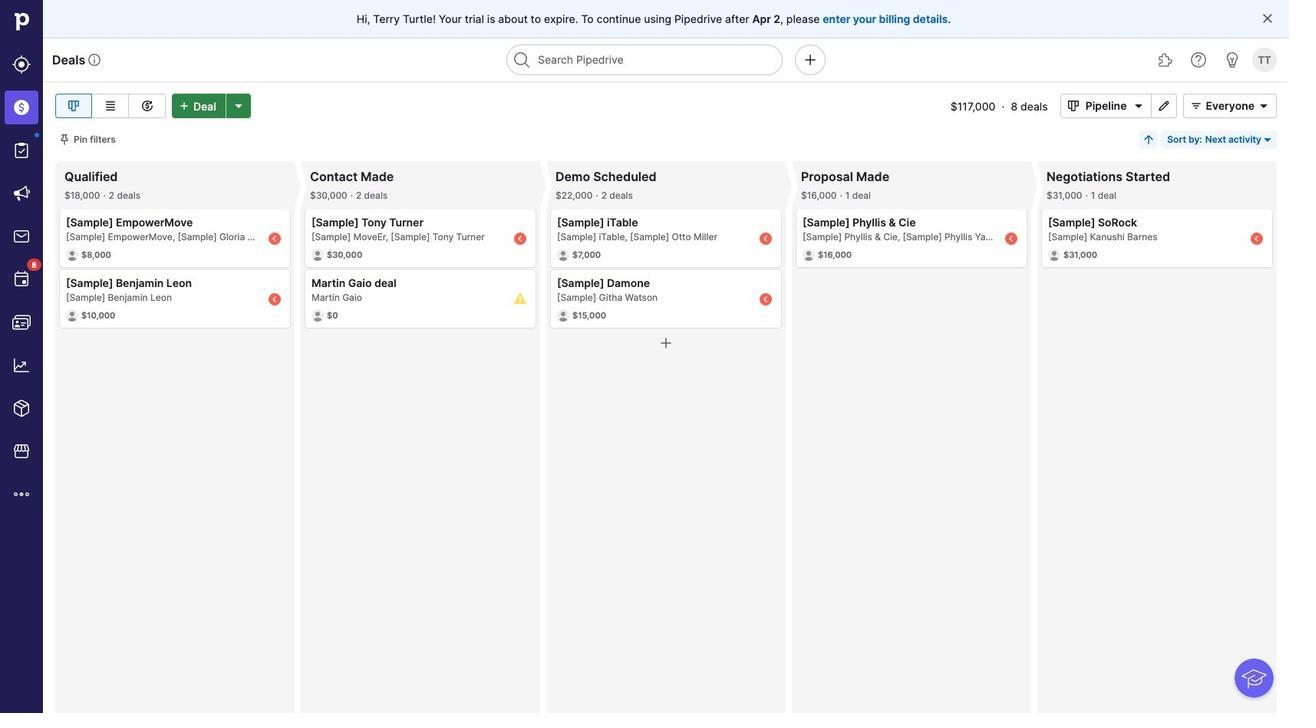 Task type: locate. For each thing, give the bounding box(es) containing it.
marketplace image
[[12, 442, 31, 461]]

2 horizontal spatial color primary image
[[1188, 100, 1206, 112]]

color primary image
[[1188, 100, 1206, 112], [58, 134, 71, 146], [657, 334, 675, 352]]

color undefined image
[[12, 141, 31, 160]]

menu
[[0, 0, 43, 713]]

color primary image
[[1262, 12, 1274, 25], [1064, 100, 1083, 112], [1130, 100, 1149, 112], [1255, 100, 1273, 112], [1262, 134, 1274, 146]]

0 vertical spatial color primary image
[[1188, 100, 1206, 112]]

edit pipeline image
[[1156, 100, 1174, 112]]

knowledge center bot, also known as kc bot is an onboarding assistant that allows you to see the list of onboarding items in one place for quick and easy reference. this improves your in-app experience. image
[[1235, 659, 1274, 698]]

2 vertical spatial color primary image
[[657, 334, 675, 352]]

change order image
[[1143, 134, 1155, 146]]

1 horizontal spatial color primary image
[[657, 334, 675, 352]]

products image
[[12, 399, 31, 418]]

more image
[[12, 485, 31, 504]]

Search Pipedrive field
[[507, 45, 783, 75]]

menu item
[[0, 86, 43, 129]]

1 vertical spatial color primary image
[[58, 134, 71, 146]]

campaigns image
[[12, 184, 31, 203]]

add deal options image
[[229, 100, 248, 112]]

leads image
[[12, 55, 31, 74]]



Task type: vqa. For each thing, say whether or not it's contained in the screenshot.
Quick add Image in the right of the page
yes



Task type: describe. For each thing, give the bounding box(es) containing it.
home image
[[10, 10, 33, 33]]

pipeline image
[[64, 97, 83, 115]]

color undefined image
[[12, 270, 31, 289]]

quick help image
[[1190, 51, 1208, 69]]

deals image
[[12, 98, 31, 117]]

contacts image
[[12, 313, 31, 332]]

info image
[[88, 54, 101, 66]]

quick add image
[[801, 51, 820, 69]]

add deal element
[[172, 94, 251, 118]]

0 horizontal spatial color primary image
[[58, 134, 71, 146]]

insights image
[[12, 356, 31, 375]]

color primary inverted image
[[175, 100, 193, 112]]

list image
[[101, 97, 119, 115]]

sales inbox image
[[12, 227, 31, 246]]

forecast image
[[138, 97, 156, 115]]

sales assistant image
[[1224, 51, 1242, 69]]



